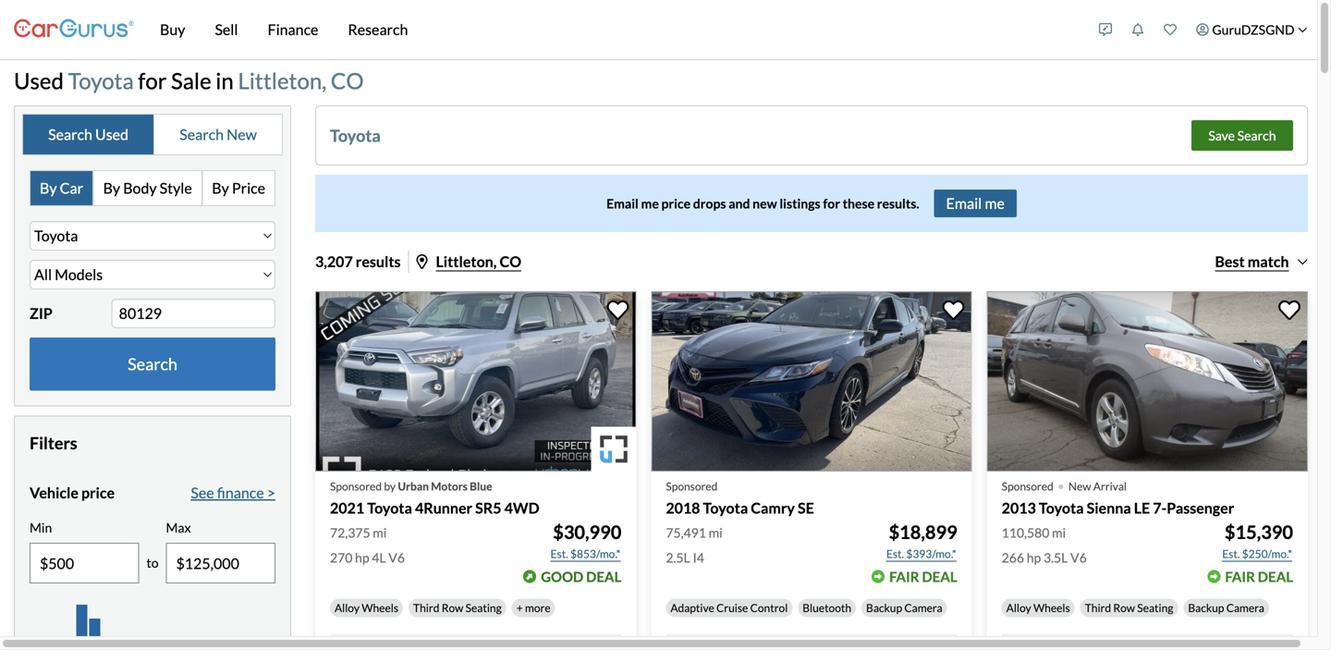 Task type: vqa. For each thing, say whether or not it's contained in the screenshot.
rating
no



Task type: locate. For each thing, give the bounding box(es) containing it.
bluetooth
[[803, 601, 852, 614]]

ZIP telephone field
[[112, 298, 276, 328]]

266
[[1002, 550, 1025, 565]]

sponsored for by
[[330, 480, 382, 493]]

good
[[541, 568, 584, 585]]

v6
[[389, 550, 405, 565], [1071, 550, 1087, 565]]

0 horizontal spatial by
[[40, 179, 57, 197]]

0 horizontal spatial price
[[81, 483, 115, 502]]

sale
[[171, 68, 211, 94]]

2 horizontal spatial mi
[[1052, 525, 1066, 540]]

0 horizontal spatial mi
[[373, 525, 387, 540]]

1 horizontal spatial deal
[[922, 568, 958, 585]]

cargurus logo homepage link image
[[14, 3, 134, 56]]

save
[[1209, 127, 1235, 143]]

mi for by
[[373, 525, 387, 540]]

hp
[[355, 550, 369, 565], [1027, 550, 1041, 565]]

1 vertical spatial used
[[95, 125, 129, 143]]

fair deal
[[890, 568, 958, 585], [1226, 568, 1294, 585]]

research
[[348, 20, 408, 38]]

1 third row seating from the left
[[413, 601, 502, 614]]

wheels
[[362, 601, 399, 614], [1034, 601, 1071, 614]]

gurudzsgnd menu item
[[1187, 4, 1318, 55]]

by body style tab
[[94, 171, 203, 205]]

$393/mo.*
[[907, 547, 957, 560]]

1 vertical spatial tab list
[[30, 170, 276, 206]]

to
[[147, 555, 159, 571]]

alloy
[[335, 601, 360, 614], [1007, 601, 1032, 614]]

wheels for ·
[[1034, 601, 1071, 614]]

1 horizontal spatial alloy
[[1007, 601, 1032, 614]]

1 horizontal spatial by
[[103, 179, 120, 197]]

0 horizontal spatial row
[[442, 601, 464, 614]]

new inside tab
[[227, 125, 257, 143]]

se
[[798, 499, 814, 517]]

0 horizontal spatial est.
[[551, 547, 568, 560]]

3 by from the left
[[212, 179, 229, 197]]

camera
[[905, 601, 943, 614], [1227, 601, 1265, 614]]

1 horizontal spatial fair deal
[[1226, 568, 1294, 585]]

see finance >
[[191, 483, 276, 502]]

camera down est. $393/mo.* button
[[905, 601, 943, 614]]

1 horizontal spatial used
[[95, 125, 129, 143]]

1 backup from the left
[[867, 601, 903, 614]]

sponsored 2018 toyota camry se
[[666, 480, 814, 517]]

1 vertical spatial price
[[81, 483, 115, 502]]

fair deal for 2018
[[890, 568, 958, 585]]

1 seating from the left
[[466, 601, 502, 614]]

backup down the est. $250/mo.* button at the right of page
[[1189, 601, 1225, 614]]

v6 inside the 72,375 mi 270 hp 4l v6
[[389, 550, 405, 565]]

est. inside the $18,899 est. $393/mo.*
[[887, 547, 904, 560]]

est. up good
[[551, 547, 568, 560]]

search inside button
[[128, 354, 177, 374]]

2 horizontal spatial sponsored
[[1002, 480, 1054, 493]]

0 horizontal spatial fair deal
[[890, 568, 958, 585]]

email for email me
[[946, 194, 982, 212]]

2 fair from the left
[[1226, 568, 1256, 585]]

littleton, co
[[436, 252, 522, 270]]

search right save
[[1238, 127, 1277, 143]]

0 horizontal spatial backup
[[867, 601, 903, 614]]

deal down $393/mo.*
[[922, 568, 958, 585]]

third
[[413, 601, 440, 614], [1085, 601, 1112, 614]]

search down zip telephone field
[[128, 354, 177, 374]]

cruise
[[717, 601, 748, 614]]

0 vertical spatial tab list
[[22, 114, 283, 155]]

deal for urban motors blue
[[586, 568, 622, 585]]

v6 right 4l
[[389, 550, 405, 565]]

used inside tab
[[95, 125, 129, 143]]

1 horizontal spatial third row seating
[[1085, 601, 1174, 614]]

search new tab
[[155, 114, 282, 154]]

v6 inside 110,580 mi 266 hp 3.5l v6
[[1071, 550, 1087, 565]]

row for urban motors blue
[[442, 601, 464, 614]]

1 hp from the left
[[355, 550, 369, 565]]

backup camera down the est. $250/mo.* button at the right of page
[[1189, 601, 1265, 614]]

1 row from the left
[[442, 601, 464, 614]]

backup camera down est. $393/mo.* button
[[867, 601, 943, 614]]

wheels down 3.5l on the right bottom of page
[[1034, 601, 1071, 614]]

3 sponsored from the left
[[1002, 480, 1054, 493]]

wheels down 4l
[[362, 601, 399, 614]]

0 vertical spatial littleton,
[[238, 68, 327, 94]]

mi up 4l
[[373, 525, 387, 540]]

2 seating from the left
[[1138, 601, 1174, 614]]

1 vertical spatial for
[[823, 195, 840, 211]]

2 v6 from the left
[[1071, 550, 1087, 565]]

sponsored inside sponsored by urban motors blue 2021 toyota 4runner sr5 4wd
[[330, 480, 382, 493]]

by for by body style
[[103, 179, 120, 197]]

deal down the $250/mo.*
[[1258, 568, 1294, 585]]

0 horizontal spatial used
[[14, 68, 64, 94]]

alloy down 266
[[1007, 601, 1032, 614]]

wheels for by
[[362, 601, 399, 614]]

predawn gray mica 2013 toyota sienna le 7-passenger minivan front-wheel drive 6-speed automatic overdrive image
[[987, 291, 1308, 472]]

email left drops
[[607, 195, 639, 211]]

hp for by
[[355, 550, 369, 565]]

2 horizontal spatial by
[[212, 179, 229, 197]]

$250/mo.*
[[1243, 547, 1293, 560]]

0 horizontal spatial alloy
[[335, 601, 360, 614]]

email me
[[946, 194, 1005, 212]]

by price tab
[[203, 171, 275, 205]]

vehicle
[[30, 483, 78, 502]]

email
[[946, 194, 982, 212], [607, 195, 639, 211]]

v6 for by
[[389, 550, 405, 565]]

sponsored inside sponsored 2018 toyota camry se
[[666, 480, 718, 493]]

2 third row seating from the left
[[1085, 601, 1174, 614]]

1 horizontal spatial camera
[[1227, 601, 1265, 614]]

2 est. from the left
[[887, 547, 904, 560]]

tab list containing search used
[[22, 114, 283, 155]]

hp inside 110,580 mi 266 hp 3.5l v6
[[1027, 550, 1041, 565]]

1 horizontal spatial mi
[[709, 525, 723, 540]]

hp for ·
[[1027, 550, 1041, 565]]

1 wheels from the left
[[362, 601, 399, 614]]

1 horizontal spatial new
[[1069, 480, 1092, 493]]

mi up 3.5l on the right bottom of page
[[1052, 525, 1066, 540]]

mi
[[373, 525, 387, 540], [709, 525, 723, 540], [1052, 525, 1066, 540]]

backup camera
[[867, 601, 943, 614], [1189, 601, 1265, 614]]

alloy wheels down 4l
[[335, 601, 399, 614]]

see
[[191, 483, 214, 502]]

alloy wheels down 3.5l on the right bottom of page
[[1007, 601, 1071, 614]]

0 horizontal spatial v6
[[389, 550, 405, 565]]

by left car
[[40, 179, 57, 197]]

email right results.
[[946, 194, 982, 212]]

1 vertical spatial littleton,
[[436, 252, 497, 270]]

alloy wheels
[[335, 601, 399, 614], [1007, 601, 1071, 614]]

search for search new
[[180, 125, 224, 143]]

4runner
[[415, 499, 473, 517]]

by inside tab
[[212, 179, 229, 197]]

1 horizontal spatial me
[[985, 194, 1005, 212]]

figure
[[37, 605, 268, 650]]

third row seating for urban motors blue
[[413, 601, 502, 614]]

0 horizontal spatial deal
[[586, 568, 622, 585]]

me
[[985, 194, 1005, 212], [641, 195, 659, 211]]

by left price
[[212, 179, 229, 197]]

2 alloy wheels from the left
[[1007, 601, 1071, 614]]

littleton, down "finance" dropdown button
[[238, 68, 327, 94]]

1 horizontal spatial co
[[500, 252, 522, 270]]

mi inside the 72,375 mi 270 hp 4l v6
[[373, 525, 387, 540]]

0 vertical spatial price
[[662, 195, 691, 211]]

0 horizontal spatial third
[[413, 601, 440, 614]]

2 horizontal spatial est.
[[1223, 547, 1240, 560]]

3,207 results
[[315, 252, 401, 270]]

third for ·
[[1085, 601, 1112, 614]]

1 by from the left
[[40, 179, 57, 197]]

used up body
[[95, 125, 129, 143]]

1 deal from the left
[[586, 568, 622, 585]]

3 mi from the left
[[1052, 525, 1066, 540]]

deal
[[586, 568, 622, 585], [922, 568, 958, 585], [1258, 568, 1294, 585]]

alloy down 270
[[335, 601, 360, 614]]

1 fair from the left
[[890, 568, 920, 585]]

email me price drops and new listings for these results.
[[607, 195, 920, 211]]

1 horizontal spatial alloy wheels
[[1007, 601, 1071, 614]]

alloy wheels for by
[[335, 601, 399, 614]]

1 horizontal spatial hp
[[1027, 550, 1041, 565]]

1 camera from the left
[[905, 601, 943, 614]]

littleton,
[[238, 68, 327, 94], [436, 252, 497, 270]]

for left these
[[823, 195, 840, 211]]

backup for 2018
[[867, 601, 903, 614]]

third for urban motors blue
[[413, 601, 440, 614]]

2 deal from the left
[[922, 568, 958, 585]]

new up by price
[[227, 125, 257, 143]]

0 horizontal spatial alloy wheels
[[335, 601, 399, 614]]

arrival
[[1094, 480, 1127, 493]]

sponsored up '2013'
[[1002, 480, 1054, 493]]

2 third from the left
[[1085, 601, 1112, 614]]

tab list
[[22, 114, 283, 155], [30, 170, 276, 206]]

1 horizontal spatial email
[[946, 194, 982, 212]]

search up car
[[48, 125, 92, 143]]

1 sponsored from the left
[[330, 480, 382, 493]]

1 third from the left
[[413, 601, 440, 614]]

1 v6 from the left
[[389, 550, 405, 565]]

2 fair deal from the left
[[1226, 568, 1294, 585]]

new inside sponsored · new arrival 2013 toyota sienna le 7-passenger
[[1069, 480, 1092, 493]]

2 hp from the left
[[1027, 550, 1041, 565]]

motors
[[431, 480, 468, 493]]

co right map marker alt icon
[[500, 252, 522, 270]]

1 vertical spatial co
[[500, 252, 522, 270]]

72,375
[[330, 525, 370, 540]]

1 horizontal spatial sponsored
[[666, 480, 718, 493]]

new right ·
[[1069, 480, 1092, 493]]

by for by price
[[212, 179, 229, 197]]

1 horizontal spatial fair
[[1226, 568, 1256, 585]]

2018
[[666, 499, 700, 517]]

1 horizontal spatial backup
[[1189, 601, 1225, 614]]

deal down $853/mo.*
[[586, 568, 622, 585]]

0 vertical spatial new
[[227, 125, 257, 143]]

1 alloy from the left
[[335, 601, 360, 614]]

75,491 mi 2.5l i4
[[666, 525, 723, 565]]

menu bar
[[134, 0, 1090, 59]]

camera down the est. $250/mo.* button at the right of page
[[1227, 601, 1265, 614]]

0 horizontal spatial fair
[[890, 568, 920, 585]]

mi right 75,491
[[709, 525, 723, 540]]

by for by car
[[40, 179, 57, 197]]

fair deal down est. $393/mo.* button
[[890, 568, 958, 585]]

2 sponsored from the left
[[666, 480, 718, 493]]

urban motors blue image
[[591, 427, 637, 472]]

results.
[[877, 195, 920, 211]]

0 horizontal spatial wheels
[[362, 601, 399, 614]]

0 horizontal spatial me
[[641, 195, 659, 211]]

mi inside 110,580 mi 266 hp 3.5l v6
[[1052, 525, 1066, 540]]

4l
[[372, 550, 386, 565]]

1 horizontal spatial wheels
[[1034, 601, 1071, 614]]

filters
[[30, 433, 77, 453]]

row
[[442, 601, 464, 614], [1114, 601, 1136, 614]]

mi for ·
[[1052, 525, 1066, 540]]

by price
[[212, 179, 265, 197]]

3 est. from the left
[[1223, 547, 1240, 560]]

est. down $18,899
[[887, 547, 904, 560]]

backup camera for 2018
[[867, 601, 943, 614]]

1 horizontal spatial price
[[662, 195, 691, 211]]

user icon image
[[1196, 23, 1209, 36]]

·
[[1058, 468, 1065, 501]]

buy button
[[145, 0, 200, 59]]

by car tab
[[31, 171, 94, 205]]

co
[[331, 68, 364, 94], [500, 252, 522, 270]]

2 horizontal spatial deal
[[1258, 568, 1294, 585]]

0 horizontal spatial new
[[227, 125, 257, 143]]

chevron down image
[[1298, 25, 1308, 34]]

sponsored up 2018
[[666, 480, 718, 493]]

toyota inside sponsored · new arrival 2013 toyota sienna le 7-passenger
[[1039, 499, 1084, 517]]

est. inside $30,990 est. $853/mo.*
[[551, 547, 568, 560]]

gurudzsgnd menu
[[1090, 4, 1318, 55]]

hp right 266
[[1027, 550, 1041, 565]]

finance
[[268, 20, 318, 38]]

fair down the est. $250/mo.* button at the right of page
[[1226, 568, 1256, 585]]

for
[[138, 68, 167, 94], [823, 195, 840, 211]]

0 horizontal spatial seating
[[466, 601, 502, 614]]

fair
[[890, 568, 920, 585], [1226, 568, 1256, 585]]

2 row from the left
[[1114, 601, 1136, 614]]

sponsored up 2021
[[330, 480, 382, 493]]

est. down $15,390
[[1223, 547, 1240, 560]]

0 horizontal spatial email
[[607, 195, 639, 211]]

finance
[[217, 483, 264, 502]]

used
[[14, 68, 64, 94], [95, 125, 129, 143]]

0 horizontal spatial camera
[[905, 601, 943, 614]]

2 camera from the left
[[1227, 601, 1265, 614]]

fair for 2018
[[890, 568, 920, 585]]

2 backup from the left
[[1189, 601, 1225, 614]]

me inside button
[[985, 194, 1005, 212]]

add a car review image
[[1099, 23, 1112, 36]]

blue
[[470, 480, 492, 493]]

1 fair deal from the left
[[890, 568, 958, 585]]

alloy wheels for ·
[[1007, 601, 1071, 614]]

style
[[160, 179, 192, 197]]

1 horizontal spatial for
[[823, 195, 840, 211]]

1 est. from the left
[[551, 547, 568, 560]]

2 alloy from the left
[[1007, 601, 1032, 614]]

new
[[227, 125, 257, 143], [1069, 480, 1092, 493]]

1 horizontal spatial row
[[1114, 601, 1136, 614]]

price
[[232, 179, 265, 197]]

backup
[[867, 601, 903, 614], [1189, 601, 1225, 614]]

1 horizontal spatial littleton,
[[436, 252, 497, 270]]

1 horizontal spatial backup camera
[[1189, 601, 1265, 614]]

alloy for by
[[335, 601, 360, 614]]

by car
[[40, 179, 83, 197]]

1 horizontal spatial v6
[[1071, 550, 1087, 565]]

backup right bluetooth
[[867, 601, 903, 614]]

fair deal down the est. $250/mo.* button at the right of page
[[1226, 568, 1294, 585]]

by left body
[[103, 179, 120, 197]]

hp inside the 72,375 mi 270 hp 4l v6
[[355, 550, 369, 565]]

2 backup camera from the left
[[1189, 601, 1265, 614]]

used down the 'cargurus logo homepage link'
[[14, 68, 64, 94]]

save search button
[[1192, 120, 1294, 151]]

open notifications image
[[1132, 23, 1145, 36]]

menu bar containing buy
[[134, 0, 1090, 59]]

2 by from the left
[[103, 179, 120, 197]]

cargurus logo homepage link link
[[14, 3, 134, 56]]

sponsored inside sponsored · new arrival 2013 toyota sienna le 7-passenger
[[1002, 480, 1054, 493]]

body
[[123, 179, 157, 197]]

est. inside $15,390 est. $250/mo.*
[[1223, 547, 1240, 560]]

seating for ·
[[1138, 601, 1174, 614]]

email inside button
[[946, 194, 982, 212]]

0 horizontal spatial backup camera
[[867, 601, 943, 614]]

0 horizontal spatial co
[[331, 68, 364, 94]]

1 vertical spatial new
[[1069, 480, 1092, 493]]

0 horizontal spatial littleton,
[[238, 68, 327, 94]]

est. for ·
[[1223, 547, 1240, 560]]

1 horizontal spatial seating
[[1138, 601, 1174, 614]]

1 alloy wheels from the left
[[335, 601, 399, 614]]

v6 right 3.5l on the right bottom of page
[[1071, 550, 1087, 565]]

0 horizontal spatial third row seating
[[413, 601, 502, 614]]

price right 'vehicle'
[[81, 483, 115, 502]]

1 backup camera from the left
[[867, 601, 943, 614]]

1 mi from the left
[[373, 525, 387, 540]]

camera for 2018
[[905, 601, 943, 614]]

me for email me
[[985, 194, 1005, 212]]

search for search used
[[48, 125, 92, 143]]

3 deal from the left
[[1258, 568, 1294, 585]]

toyota inside sponsored 2018 toyota camry se
[[703, 499, 748, 517]]

$18,899
[[889, 521, 958, 543]]

2 mi from the left
[[709, 525, 723, 540]]

littleton, right map marker alt icon
[[436, 252, 497, 270]]

third row seating
[[413, 601, 502, 614], [1085, 601, 1174, 614]]

hp left 4l
[[355, 550, 369, 565]]

see finance > link
[[191, 482, 276, 504]]

1 horizontal spatial third
[[1085, 601, 1112, 614]]

0 horizontal spatial hp
[[355, 550, 369, 565]]

co down research popup button
[[331, 68, 364, 94]]

1 horizontal spatial est.
[[887, 547, 904, 560]]

fair down est. $393/mo.* button
[[890, 568, 920, 585]]

est. $393/mo.* button
[[886, 545, 958, 563]]

price left drops
[[662, 195, 691, 211]]

for left sale
[[138, 68, 167, 94]]

mi inside 75,491 mi 2.5l i4
[[709, 525, 723, 540]]

0 horizontal spatial sponsored
[[330, 480, 382, 493]]

search down sale
[[180, 125, 224, 143]]

2 wheels from the left
[[1034, 601, 1071, 614]]

seating
[[466, 601, 502, 614], [1138, 601, 1174, 614]]

0 vertical spatial for
[[138, 68, 167, 94]]

gurudzsgnd button
[[1187, 4, 1318, 55]]



Task type: describe. For each thing, give the bounding box(es) containing it.
third row seating for ·
[[1085, 601, 1174, 614]]

le
[[1134, 499, 1151, 517]]

est. for urban motors blue
[[551, 547, 568, 560]]

min
[[30, 520, 52, 535]]

backup camera for ·
[[1189, 601, 1265, 614]]

finance button
[[253, 0, 333, 59]]

vehicle price
[[30, 483, 115, 502]]

drops
[[693, 195, 726, 211]]

sr5
[[475, 499, 502, 517]]

sponsored by urban motors blue 2021 toyota 4runner sr5 4wd
[[330, 480, 540, 517]]

sponsored for 2018
[[666, 480, 718, 493]]

passenger
[[1167, 499, 1235, 517]]

used toyota for sale in littleton, co
[[14, 68, 364, 94]]

row for ·
[[1114, 601, 1136, 614]]

search used
[[48, 125, 129, 143]]

i4
[[693, 550, 705, 565]]

sell
[[215, 20, 238, 38]]

map marker alt image
[[417, 254, 428, 269]]

3,207
[[315, 252, 353, 270]]

2.5l
[[666, 550, 691, 565]]

results
[[356, 252, 401, 270]]

in
[[216, 68, 234, 94]]

saved cars image
[[1164, 23, 1177, 36]]

save search
[[1209, 127, 1277, 143]]

new
[[753, 195, 777, 211]]

270
[[330, 550, 353, 565]]

camera for ·
[[1227, 601, 1265, 614]]

$15,390
[[1225, 521, 1294, 543]]

sienna
[[1087, 499, 1132, 517]]

0 vertical spatial co
[[331, 68, 364, 94]]

search new
[[180, 125, 257, 143]]

est. $853/mo.* button
[[550, 545, 622, 563]]

+ more
[[517, 601, 551, 614]]

7-
[[1153, 499, 1167, 517]]

0 horizontal spatial for
[[138, 68, 167, 94]]

me for email me price drops and new listings for these results.
[[641, 195, 659, 211]]

72,375 mi 270 hp 4l v6
[[330, 525, 405, 565]]

4wd
[[505, 499, 540, 517]]

$853/mo.*
[[571, 547, 621, 560]]

control
[[751, 601, 788, 614]]

sponsored for ·
[[1002, 480, 1054, 493]]

3.5l
[[1044, 550, 1068, 565]]

urban
[[398, 480, 429, 493]]

mi for 2018
[[709, 525, 723, 540]]

0 vertical spatial used
[[14, 68, 64, 94]]

listings
[[780, 195, 821, 211]]

search for search
[[128, 354, 177, 374]]

car
[[60, 179, 83, 197]]

fair deal for ·
[[1226, 568, 1294, 585]]

$18,899 est. $393/mo.*
[[887, 521, 958, 560]]

by body style
[[103, 179, 192, 197]]

max
[[166, 520, 191, 535]]

$30,990 est. $853/mo.*
[[551, 521, 622, 560]]

75,491
[[666, 525, 706, 540]]

galactic aqua mica 2018 toyota camry se sedan front-wheel drive automatic image
[[651, 291, 972, 472]]

search used tab
[[23, 114, 155, 154]]

adaptive
[[671, 601, 715, 614]]

good deal
[[541, 568, 622, 585]]

silver 2021 toyota 4runner sr5 4wd suv / crossover four-wheel drive 5-speed automatic image
[[315, 291, 637, 472]]

est. $250/mo.* button
[[1222, 545, 1294, 563]]

seating for urban motors blue
[[466, 601, 502, 614]]

tab list containing by car
[[30, 170, 276, 206]]

Min field
[[31, 544, 138, 583]]

deal for ·
[[1258, 568, 1294, 585]]

camry
[[751, 499, 795, 517]]

more
[[525, 601, 551, 614]]

+
[[517, 601, 523, 614]]

by
[[384, 480, 396, 493]]

sell button
[[200, 0, 253, 59]]

these
[[843, 195, 875, 211]]

2013
[[1002, 499, 1036, 517]]

$15,390 est. $250/mo.*
[[1223, 521, 1294, 560]]

adaptive cruise control
[[671, 601, 788, 614]]

Max field
[[167, 544, 275, 583]]

and
[[729, 195, 750, 211]]

v6 for ·
[[1071, 550, 1087, 565]]

backup for ·
[[1189, 601, 1225, 614]]

alloy for ·
[[1007, 601, 1032, 614]]

buy
[[160, 20, 185, 38]]

fair for ·
[[1226, 568, 1256, 585]]

email for email me price drops and new listings for these results.
[[607, 195, 639, 211]]

toyota inside sponsored by urban motors blue 2021 toyota 4runner sr5 4wd
[[367, 499, 412, 517]]

littleton, co button
[[417, 252, 522, 270]]

sponsored · new arrival 2013 toyota sienna le 7-passenger
[[1002, 468, 1235, 517]]

$30,990
[[553, 521, 622, 543]]

search inside button
[[1238, 127, 1277, 143]]

search button
[[30, 337, 276, 391]]

email me button
[[934, 189, 1017, 217]]

110,580 mi 266 hp 3.5l v6
[[1002, 525, 1087, 565]]

110,580
[[1002, 525, 1050, 540]]

>
[[267, 483, 276, 502]]

zip
[[30, 304, 53, 322]]

2021
[[330, 499, 364, 517]]

research button
[[333, 0, 423, 59]]



